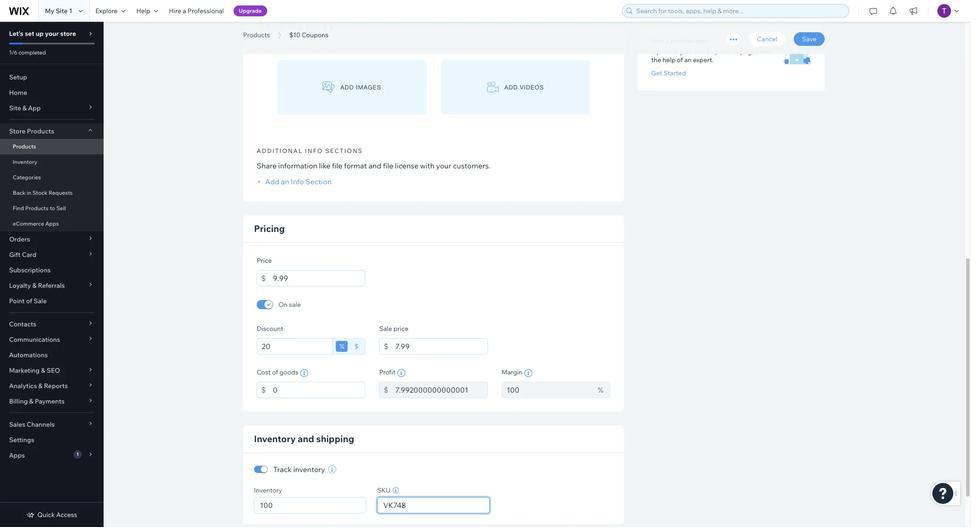 Task type: locate. For each thing, give the bounding box(es) containing it.
payments
[[35, 398, 65, 406]]

1 vertical spatial of
[[26, 297, 32, 306]]

0 horizontal spatial info tooltip image
[[300, 370, 308, 378]]

1 horizontal spatial an
[[685, 56, 692, 64]]

stock
[[33, 190, 47, 196]]

0 horizontal spatial site
[[9, 104, 21, 112]]

apps down find products to sell link
[[45, 221, 59, 227]]

1 add from the left
[[341, 84, 354, 91]]

sale inside $10 coupons form
[[379, 325, 392, 333]]

find products to sell
[[13, 205, 66, 212]]

add
[[265, 177, 280, 186]]

sections
[[326, 147, 363, 155]]

None field
[[381, 498, 487, 514]]

card
[[22, 251, 36, 259]]

apps
[[45, 221, 59, 227], [9, 452, 25, 460]]

my
[[45, 7, 54, 15]]

1 horizontal spatial file
[[383, 161, 394, 171]]

expert.
[[693, 56, 714, 64]]

$10 down upgrade button
[[243, 20, 272, 40]]

with right license
[[420, 161, 435, 171]]

0 horizontal spatial of
[[26, 297, 32, 306]]

none field inside $10 coupons form
[[381, 498, 487, 514]]

inventory
[[13, 159, 37, 166], [254, 434, 296, 445], [254, 487, 282, 495]]

goods
[[280, 369, 298, 377]]

1 vertical spatial site
[[9, 104, 21, 112]]

None text field
[[273, 382, 366, 399], [396, 382, 488, 399], [502, 382, 594, 399], [273, 382, 366, 399], [396, 382, 488, 399], [502, 382, 594, 399]]

0 number field
[[257, 498, 364, 514]]

add right gallery icon
[[341, 84, 354, 91]]

info tooltip image for margin
[[525, 370, 533, 378]]

1 vertical spatial products link
[[0, 139, 104, 155]]

Search for tools, apps, help & more... field
[[634, 5, 847, 17]]

0 vertical spatial and
[[288, 23, 304, 30]]

%
[[340, 343, 345, 351], [598, 386, 604, 395]]

& left reports
[[38, 382, 43, 391]]

info tooltip image right margin
[[525, 370, 533, 378]]

and right format
[[369, 161, 382, 171]]

with down cancel button
[[760, 48, 773, 56]]

1 horizontal spatial your
[[436, 161, 452, 171]]

an left expert.
[[685, 56, 692, 64]]

2 horizontal spatial of
[[677, 56, 683, 64]]

0 vertical spatial %
[[340, 343, 345, 351]]

a inside $10 coupons form
[[666, 37, 670, 45]]

1 info tooltip image from the left
[[300, 370, 308, 378]]

0 horizontal spatial file
[[332, 161, 343, 171]]

1 vertical spatial 1
[[77, 452, 79, 458]]

& left seo
[[41, 367, 45, 375]]

products link down store products
[[0, 139, 104, 155]]

& inside popup button
[[22, 104, 27, 112]]

pages
[[741, 48, 759, 56]]

0 vertical spatial a
[[183, 7, 186, 15]]

a up optimize
[[666, 37, 670, 45]]

orders
[[9, 236, 30, 244]]

upgrade button
[[234, 5, 267, 16]]

hire inside $10 coupons form
[[652, 37, 665, 45]]

sale inside sidebar element
[[34, 297, 47, 306]]

loyalty & referrals
[[9, 282, 65, 290]]

help button
[[131, 0, 164, 22]]

shipping
[[316, 434, 354, 445]]

contacts button
[[0, 317, 104, 332]]

gallery image
[[323, 82, 335, 93]]

of right point
[[26, 297, 32, 306]]

& for loyalty
[[32, 282, 37, 290]]

None text field
[[273, 271, 366, 287], [257, 339, 333, 355], [273, 271, 366, 287], [257, 339, 333, 355]]

products down images on the left top of the page
[[243, 31, 270, 39]]

add for add images
[[341, 84, 354, 91]]

1 horizontal spatial products link
[[239, 30, 275, 40]]

help
[[136, 7, 150, 15]]

1 vertical spatial with
[[420, 161, 435, 171]]

& for billing
[[29, 398, 33, 406]]

hire for hire a professional
[[169, 7, 181, 15]]

optimize
[[652, 48, 679, 56]]

store products button
[[0, 124, 104, 139]]

1 horizontal spatial apps
[[45, 221, 59, 227]]

1 vertical spatial your
[[680, 48, 693, 56]]

1 inside sidebar element
[[77, 452, 79, 458]]

started
[[664, 69, 686, 77]]

your inside sidebar element
[[45, 30, 59, 38]]

channels
[[27, 421, 55, 429]]

file left license
[[383, 161, 394, 171]]

up
[[36, 30, 44, 38]]

0 horizontal spatial hire
[[169, 7, 181, 15]]

0 horizontal spatial add
[[341, 84, 354, 91]]

sale left price
[[379, 325, 392, 333]]

loyalty
[[9, 282, 31, 290]]

1 vertical spatial an
[[281, 177, 289, 186]]

inventory down track
[[254, 487, 282, 495]]

images and videos
[[257, 23, 334, 30]]

information
[[278, 161, 318, 171]]

of for point of sale
[[26, 297, 32, 306]]

marketing
[[9, 367, 40, 375]]

of right the "cost"
[[272, 369, 278, 377]]

1 down settings 'link'
[[77, 452, 79, 458]]

completed
[[19, 49, 46, 56]]

explore
[[95, 7, 118, 15]]

like
[[319, 161, 331, 171]]

0 vertical spatial your
[[45, 30, 59, 38]]

& right loyalty
[[32, 282, 37, 290]]

2 horizontal spatial your
[[680, 48, 693, 56]]

1 horizontal spatial %
[[598, 386, 604, 395]]

0 vertical spatial sale
[[34, 297, 47, 306]]

analytics
[[9, 382, 37, 391]]

0 horizontal spatial apps
[[9, 452, 25, 460]]

1 horizontal spatial of
[[272, 369, 278, 377]]

$10
[[243, 20, 272, 40], [289, 31, 300, 39]]

orders button
[[0, 232, 104, 247]]

site down home
[[9, 104, 21, 112]]

automations link
[[0, 348, 104, 363]]

and left 'videos'
[[288, 23, 304, 30]]

& for marketing
[[41, 367, 45, 375]]

setup
[[9, 73, 27, 81]]

0 vertical spatial an
[[685, 56, 692, 64]]

hire inside hire a professional link
[[169, 7, 181, 15]]

let's
[[9, 30, 23, 38]]

0 vertical spatial 1
[[69, 7, 72, 15]]

subscriptions
[[9, 266, 51, 275]]

0 horizontal spatial with
[[420, 161, 435, 171]]

1 horizontal spatial site
[[56, 7, 68, 15]]

1 horizontal spatial a
[[666, 37, 670, 45]]

1 horizontal spatial with
[[760, 48, 773, 56]]

1 vertical spatial inventory
[[254, 434, 296, 445]]

access
[[56, 512, 77, 520]]

1 right the my
[[69, 7, 72, 15]]

inventory inside sidebar element
[[13, 159, 37, 166]]

0 horizontal spatial products link
[[0, 139, 104, 155]]

inventory
[[293, 466, 325, 475]]

2 info tooltip image from the left
[[525, 370, 533, 378]]

0 vertical spatial of
[[677, 56, 683, 64]]

and for shipping
[[298, 434, 314, 445]]

an
[[685, 56, 692, 64], [281, 177, 289, 186]]

get
[[652, 69, 663, 77]]

reports
[[44, 382, 68, 391]]

info tooltip image
[[300, 370, 308, 378], [525, 370, 533, 378]]

1 vertical spatial a
[[666, 37, 670, 45]]

1 horizontal spatial add
[[505, 84, 518, 91]]

billing & payments button
[[0, 394, 104, 410]]

share information like file format and file license with your customers.
[[257, 161, 491, 171]]

info tooltip image right goods
[[300, 370, 308, 378]]

your left customers.
[[436, 161, 452, 171]]

1 vertical spatial hire
[[652, 37, 665, 45]]

0 vertical spatial with
[[760, 48, 773, 56]]

1 horizontal spatial sale
[[379, 325, 392, 333]]

site inside popup button
[[9, 104, 21, 112]]

sales channels button
[[0, 417, 104, 433]]

& left app
[[22, 104, 27, 112]]

1 horizontal spatial hire
[[652, 37, 665, 45]]

sale down loyalty & referrals
[[34, 297, 47, 306]]

file
[[332, 161, 343, 171], [383, 161, 394, 171]]

inventory up the categories
[[13, 159, 37, 166]]

referrals
[[38, 282, 65, 290]]

on
[[279, 301, 288, 309]]

with
[[760, 48, 773, 56], [420, 161, 435, 171]]

file right "like" on the left of the page
[[332, 161, 343, 171]]

0 vertical spatial inventory
[[13, 159, 37, 166]]

optimize your store's product pages with the help of an expert.
[[652, 48, 773, 64]]

settings link
[[0, 433, 104, 448]]

site & app button
[[0, 100, 104, 116]]

of
[[677, 56, 683, 64], [26, 297, 32, 306], [272, 369, 278, 377]]

1 horizontal spatial info tooltip image
[[525, 370, 533, 378]]

store products
[[9, 127, 54, 136]]

2 vertical spatial of
[[272, 369, 278, 377]]

and left shipping
[[298, 434, 314, 445]]

0 vertical spatial hire
[[169, 7, 181, 15]]

get started link
[[652, 69, 686, 77]]

requests
[[49, 190, 73, 196]]

your
[[45, 30, 59, 38], [680, 48, 693, 56], [436, 161, 452, 171]]

2 vertical spatial and
[[298, 434, 314, 445]]

0 horizontal spatial sale
[[34, 297, 47, 306]]

hire
[[169, 7, 181, 15], [652, 37, 665, 45]]

hire up optimize
[[652, 37, 665, 45]]

site right the my
[[56, 7, 68, 15]]

0 horizontal spatial a
[[183, 7, 186, 15]]

of inside sidebar element
[[26, 297, 32, 306]]

1 horizontal spatial 1
[[77, 452, 79, 458]]

ecommerce apps link
[[0, 216, 104, 232]]

add right "videos icon"
[[505, 84, 518, 91]]

and for videos
[[288, 23, 304, 30]]

additional info sections
[[257, 147, 363, 155]]

0 vertical spatial products link
[[239, 30, 275, 40]]

products right store
[[27, 127, 54, 136]]

products inside dropdown button
[[27, 127, 54, 136]]

1 vertical spatial and
[[369, 161, 382, 171]]

0 horizontal spatial %
[[340, 343, 345, 351]]

1 vertical spatial sale
[[379, 325, 392, 333]]

additional
[[257, 147, 303, 155]]

add an info section link
[[257, 177, 332, 186]]

0 horizontal spatial your
[[45, 30, 59, 38]]

in
[[27, 190, 31, 196]]

& right billing at the bottom
[[29, 398, 33, 406]]

products
[[243, 31, 270, 39], [27, 127, 54, 136], [13, 143, 36, 150], [25, 205, 49, 212]]

& for site
[[22, 104, 27, 112]]

save
[[803, 35, 817, 43]]

your down 'professional'
[[680, 48, 693, 56]]

categories
[[13, 174, 41, 181]]

products link down images on the left top of the page
[[239, 30, 275, 40]]

inventory up track
[[254, 434, 296, 445]]

& inside dropdown button
[[32, 282, 37, 290]]

hire for hire a professional
[[652, 37, 665, 45]]

& inside popup button
[[41, 367, 45, 375]]

sales
[[9, 421, 25, 429]]

0 vertical spatial apps
[[45, 221, 59, 227]]

$10 down images and videos
[[289, 31, 300, 39]]

of right help
[[677, 56, 683, 64]]

products link
[[239, 30, 275, 40], [0, 139, 104, 155]]

info
[[291, 177, 304, 186]]

apps down settings
[[9, 452, 25, 460]]

a for professional
[[666, 37, 670, 45]]

hire right help button at the top left of the page
[[169, 7, 181, 15]]

0 horizontal spatial $10
[[243, 20, 272, 40]]

2 add from the left
[[505, 84, 518, 91]]

0 horizontal spatial 1
[[69, 7, 72, 15]]

a left professional
[[183, 7, 186, 15]]

an left info
[[281, 177, 289, 186]]

images
[[356, 84, 381, 91]]

your right up
[[45, 30, 59, 38]]

sale price
[[379, 325, 409, 333]]

cancel
[[757, 35, 778, 43]]

home
[[9, 89, 27, 97]]

back in stock requests link
[[0, 186, 104, 201]]

point of sale link
[[0, 294, 104, 309]]

$ text field
[[396, 339, 488, 355]]



Task type: describe. For each thing, give the bounding box(es) containing it.
billing & payments
[[9, 398, 65, 406]]

products down store
[[13, 143, 36, 150]]

1/6 completed
[[9, 49, 46, 56]]

set
[[25, 30, 34, 38]]

analytics & reports button
[[0, 379, 104, 394]]

sell
[[56, 205, 66, 212]]

marketing & seo button
[[0, 363, 104, 379]]

a for professional
[[183, 7, 186, 15]]

with inside the "optimize your store's product pages with the help of an expert."
[[760, 48, 773, 56]]

inventory link
[[0, 155, 104, 170]]

section
[[306, 177, 332, 186]]

1 vertical spatial %
[[598, 386, 604, 395]]

marketing & seo
[[9, 367, 60, 375]]

2 vertical spatial inventory
[[254, 487, 282, 495]]

& for analytics
[[38, 382, 43, 391]]

margin
[[502, 369, 523, 377]]

pricing
[[254, 223, 285, 235]]

info
[[305, 147, 323, 155]]

help
[[663, 56, 676, 64]]

profit
[[379, 369, 396, 377]]

price
[[257, 257, 272, 265]]

ecommerce apps
[[13, 221, 59, 227]]

of inside the "optimize your store's product pages with the help of an expert."
[[677, 56, 683, 64]]

communications button
[[0, 332, 104, 348]]

categories link
[[0, 170, 104, 186]]

home link
[[0, 85, 104, 100]]

products up ecommerce apps
[[25, 205, 49, 212]]

point of sale
[[9, 297, 47, 306]]

info tooltip image for cost of goods
[[300, 370, 308, 378]]

0 horizontal spatial an
[[281, 177, 289, 186]]

videos icon image
[[487, 82, 499, 93]]

store's
[[695, 48, 714, 56]]

on sale
[[279, 301, 301, 309]]

save button
[[794, 32, 825, 46]]

subscriptions link
[[0, 263, 104, 278]]

of for cost of goods
[[272, 369, 278, 377]]

1 horizontal spatial $10
[[289, 31, 300, 39]]

upgrade
[[239, 7, 262, 14]]

loyalty & referrals button
[[0, 278, 104, 294]]

products inside $10 coupons form
[[243, 31, 270, 39]]

setup link
[[0, 70, 104, 85]]

sales channels
[[9, 421, 55, 429]]

track inventory
[[274, 466, 325, 475]]

quick access
[[37, 512, 77, 520]]

professional
[[188, 7, 224, 15]]

quick access button
[[27, 512, 77, 520]]

sku
[[378, 487, 391, 495]]

1 vertical spatial apps
[[9, 452, 25, 460]]

hire a professional
[[652, 37, 709, 45]]

gift card
[[9, 251, 36, 259]]

your inside the "optimize your store's product pages with the help of an expert."
[[680, 48, 693, 56]]

1 file from the left
[[332, 161, 343, 171]]

cost
[[257, 369, 271, 377]]

my site 1
[[45, 7, 72, 15]]

track
[[274, 466, 292, 475]]

professional
[[671, 37, 709, 45]]

store
[[60, 30, 76, 38]]

2 vertical spatial your
[[436, 161, 452, 171]]

find
[[13, 205, 24, 212]]

$10 coupons form
[[104, 0, 972, 528]]

add for add videos
[[505, 84, 518, 91]]

license
[[395, 161, 419, 171]]

back in stock requests
[[13, 190, 73, 196]]

info tooltip image
[[398, 370, 406, 378]]

share
[[257, 161, 277, 171]]

inventory and shipping
[[254, 434, 354, 445]]

cost of goods
[[257, 369, 298, 377]]

2 file from the left
[[383, 161, 394, 171]]

back
[[13, 190, 25, 196]]

discount
[[257, 325, 283, 333]]

product
[[716, 48, 739, 56]]

add videos
[[505, 84, 544, 91]]

1/6
[[9, 49, 17, 56]]

add an info section
[[264, 177, 332, 186]]

the
[[652, 56, 662, 64]]

sidebar element
[[0, 22, 104, 528]]

communications
[[9, 336, 60, 344]]

let's set up your store
[[9, 30, 76, 38]]

0 vertical spatial site
[[56, 7, 68, 15]]

format
[[344, 161, 367, 171]]

customers.
[[453, 161, 491, 171]]

get started
[[652, 69, 686, 77]]

videos
[[306, 23, 334, 30]]

sale
[[289, 301, 301, 309]]

settings
[[9, 437, 34, 445]]

an inside the "optimize your store's product pages with the help of an expert."
[[685, 56, 692, 64]]

quick
[[37, 512, 55, 520]]

automations
[[9, 351, 48, 360]]

cancel button
[[749, 32, 786, 46]]

videos
[[520, 84, 544, 91]]



Task type: vqa. For each thing, say whether or not it's contained in the screenshot.
"Google" associated with Google Business Profile
no



